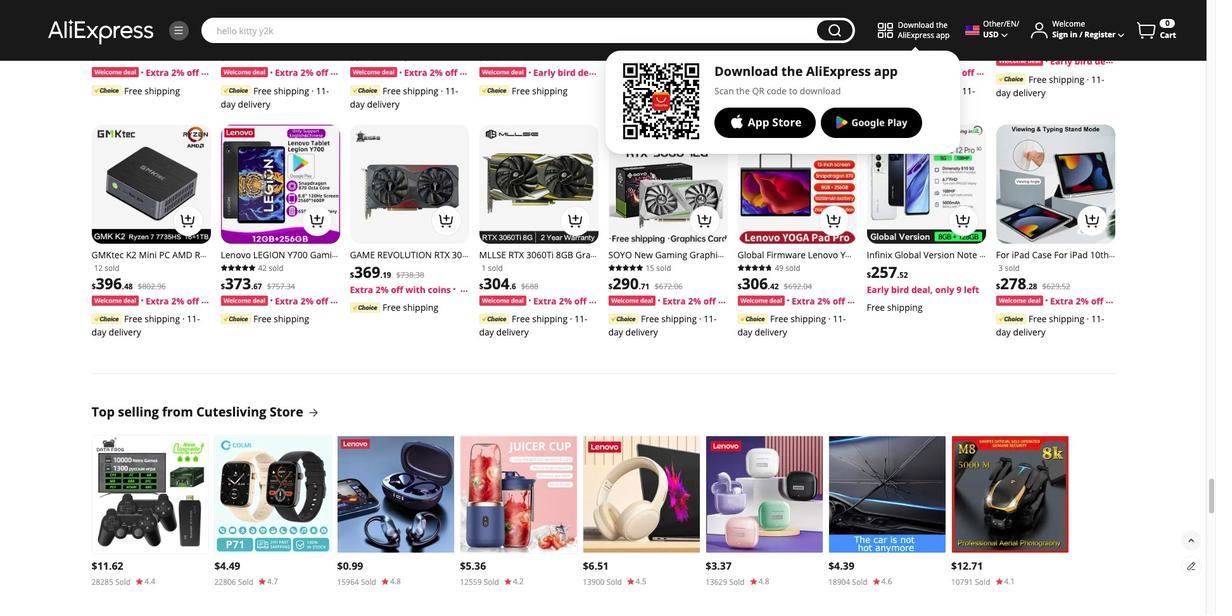 Task type: locate. For each thing, give the bounding box(es) containing it.
12 down monitor
[[512, 53, 521, 63]]

extra 2% off with coins down 10.9
[[1051, 295, 1152, 307]]

free for 2.4l pet cat dispenser drink ing water fountain activated carbon filters led automati c feeder container usb inte rface
[[124, 85, 142, 97]]

2 vertical spatial 8
[[92, 298, 97, 310]]

3 inside 'soyo new gaming graphics cards nvidia geforce rtx 3 060 12gb gddr6 192 bit de sktop gpu video card for p c'
[[721, 262, 726, 274]]

1 dispenser from the left
[[143, 21, 184, 33]]

gaming down the 512gb
[[763, 58, 795, 70]]

810
[[884, 274, 899, 286]]

$ for 304
[[480, 281, 484, 292]]

2 060 from the top
[[609, 274, 624, 286]]

shipping down container
[[145, 85, 180, 97]]

download for download the aliexpress app scan the qr code to download
[[715, 63, 779, 80]]

e inside mllse rtx 3070 8gb graphi cs card gddr6 256 bit pci-e 4.0×16 12pin nvidia gpu r gb lighting gaming video c ard placa de video
[[980, 33, 985, 45]]

78
[[383, 53, 391, 63]]

2 new from the top
[[635, 249, 653, 262]]

g inside mllse rtx 3080 10gb grap hics card gddr6x 320 bit p ci-e 4.0×16 8+8pin nvidia g pu rgb lighting gaming vid eo card placa de video
[[460, 45, 467, 57]]

1 vertical spatial geforce
[[666, 262, 700, 274]]

$38.98
[[129, 53, 153, 63]]

0 horizontal spatial c
[[533, 45, 539, 57]]

8gb inside mllse rtx 3060ti 8gb grap hics card gddr6 256bit pci express 4.0 ×16 8pin nvidia gpu rtx 3060ti gaming vide o card placa de video
[[556, 249, 574, 262]]

sold up carbon
[[105, 34, 120, 45]]

1 vertical spatial new
[[635, 249, 653, 262]]

r inside gmktec k2 mini pc amd ryz en 7 7735hs 8c/16t ddr5 1 6g ram 1tb rom ssd wind ow 11 pro bt5.2 wifi6 rz60 8 desktop gaming compute r
[[92, 311, 95, 323]]

hics up ci-
[[350, 33, 366, 45]]

1 horizontal spatial revolution
[[1024, 21, 1079, 33]]

extra 2% off with coins for 396
[[146, 295, 247, 307]]

1 horizontal spatial bird
[[892, 283, 910, 296]]

game inside game revolution rtx 306 0 3060ti graphics card gdd r6 3060 12g 192bit 3060ti 8 g 256bit nvidia gpu video card
[[350, 249, 375, 262]]

10200mah,
[[770, 286, 817, 298]]

free shipping · 11- day delivery
[[997, 73, 1105, 98], [221, 85, 329, 110], [350, 85, 459, 110], [738, 85, 847, 110], [867, 85, 976, 110], [92, 313, 200, 338], [480, 313, 588, 338], [609, 313, 717, 338], [738, 313, 847, 338], [997, 313, 1105, 338]]

0 vertical spatial new
[[635, 21, 653, 33]]

0 vertical spatial rom
[[145, 274, 165, 286]]

water up electric
[[237, 21, 262, 33]]

4.0×16 inside mllse rtx 3080 10gb grap hics card gddr6x 320 bit p ci-e 4.0×16 8+8pin nvidia g pu rgb lighting gaming vid eo card placa de video
[[368, 45, 396, 57]]

12.9
[[1033, 262, 1050, 274]]

sktop inside firebat minipc amd r7-77 35hs mini pc colorful game r 16gb 512gb ddr5 rj45 de sktop gaming computer bt 5.2 wifi6 m.2
[[738, 58, 761, 70]]

free for soyo new gaming graphics cards nvidia geforce rtx 3 060 ti 8gb gddr6 256 bit d esktop gpu video card for pc
[[641, 85, 660, 97]]

1 horizontal spatial amd
[[807, 21, 827, 33]]

0 horizontal spatial 0
[[350, 262, 355, 274]]

$ inside $ 545 . 78 $1,223.96
[[350, 53, 355, 63]]

app inside the download the aliexpress app scan the qr code to download
[[875, 63, 898, 80]]

1 vertical spatial fountain
[[294, 58, 331, 70]]

1 vertical spatial app
[[875, 63, 898, 80]]

for inside 'soyo new gaming graphics cards nvidia geforce rtx 3 060 12gb gddr6 192 bit de sktop gpu video card for p c'
[[702, 286, 716, 298]]

0 horizontal spatial grap
[[445, 21, 465, 33]]

1 horizontal spatial r
[[738, 45, 742, 57]]

shipping for xianwei 14 inch 1200p port able monitor double screen 400nits usb-c ips foldable dual external display for 14- 16 inch laptop mac
[[533, 85, 568, 97]]

the
[[937, 20, 948, 30], [782, 63, 803, 80], [737, 85, 750, 97]]

0 horizontal spatial /
[[1017, 19, 1020, 29]]

bit left d
[[705, 45, 716, 57]]

16gb
[[744, 45, 766, 57]]

ddr5 down colorful
[[798, 45, 822, 57]]

0 horizontal spatial 8
[[92, 298, 97, 310]]

coins for 290
[[741, 295, 764, 307]]

1 horizontal spatial 4
[[1074, 274, 1079, 286]]

2 sold from the left
[[238, 577, 254, 588]]

060
[[609, 45, 624, 57], [609, 274, 624, 286]]

water inside 2.4l pet cat dispenser drink ing water fountain activated carbon filters led automati c feeder container usb inte rface
[[106, 33, 131, 45]]

gaming inside firebat minipc amd r7-77 35hs mini pc colorful game r 16gb 512gb ddr5 rj45 de sktop gaming computer bt 5.2 wifi6 m.2
[[763, 58, 795, 70]]

new up the 15 sold
[[635, 249, 653, 262]]

de down $688
[[533, 298, 545, 310]]

charging
[[255, 274, 292, 286]]

11- for 278
[[1092, 313, 1105, 325]]

0 horizontal spatial 4.8
[[390, 577, 401, 587]]

2% for 278
[[1077, 295, 1090, 307]]

coins for 12
[[224, 66, 247, 78]]

only for 8
[[602, 66, 621, 78]]

coins for 278
[[1129, 295, 1152, 307]]

free for for ipad case for ipad 10th gen pro 12.9 4th 5th 6th pro 11 2nd 3rd 4th air 4 5 10.9 ip ad 10.2 7th 8th 9th 10.5 9.7 mini 6 cover
[[1029, 313, 1048, 325]]

545
[[355, 44, 381, 65]]

coins for 396
[[224, 295, 247, 307]]

drone 4k hd aerial photography quadcopter remote control helicopter 5000 meters distance avoid obstacles image
[[953, 437, 1069, 553]]

delivery down the '71'
[[626, 326, 658, 338]]

free shipping · 11- day delivery down 10200mah,
[[738, 313, 847, 338]]

grap up pci
[[576, 249, 596, 262]]

c
[[533, 45, 539, 57], [977, 58, 983, 70], [609, 298, 614, 310]]

delivery for 545
[[367, 98, 400, 110]]

extra for 278
[[1051, 295, 1074, 307]]

1 vertical spatial cards
[[609, 262, 633, 274]]

1pc blue/pink portable small electric juicer stainless steel blade cup juicer fruit automatic smoothie blender kitchen tool image
[[461, 437, 578, 553]]

15 up 12gb
[[646, 263, 655, 274]]

with inside $ 369 . 19 $738.38 extra 2% off with coins
[[406, 283, 426, 296]]

$ for 278
[[997, 281, 1001, 292]]

42 down 'legion'
[[258, 263, 267, 274]]

2% up download
[[818, 66, 831, 78]]

free shipping
[[124, 85, 180, 97], [512, 85, 568, 97], [641, 85, 697, 97], [383, 302, 439, 314], [254, 313, 309, 325]]

new
[[635, 21, 653, 33], [635, 249, 653, 262]]

free shipping down container
[[124, 85, 180, 97]]

1 horizontal spatial 42
[[771, 281, 779, 292]]

$ for 306
[[738, 281, 742, 292]]

sign in / register
[[1053, 29, 1116, 40]]

0 vertical spatial amd
[[807, 21, 827, 33]]

$1,223.96
[[397, 53, 431, 63]]

8gb right ti
[[636, 45, 653, 57]]

free shipping · 11- day delivery for 4
[[221, 85, 329, 110]]

water up carbon
[[106, 33, 131, 45]]

delivery down for
[[238, 98, 270, 110]]

15 inside $ 12 . 15 $38.98
[[115, 53, 124, 63]]

mobile
[[893, 298, 922, 310]]

1 vertical spatial pc
[[159, 249, 170, 262]]

off for 545
[[445, 66, 458, 78]]

6
[[512, 281, 516, 292], [1017, 298, 1022, 310]]

0 vertical spatial soyo
[[609, 21, 632, 33]]

0 horizontal spatial tablet
[[228, 262, 254, 274]]

2 lenovo from the left
[[809, 249, 839, 262]]

cards inside soyo new gaming graphics cards nvidia geforce rtx 3 060 ti 8gb gddr6 256 bit d esktop gpu video card for pc
[[609, 33, 633, 45]]

2 horizontal spatial placa
[[884, 70, 905, 82]]

10th
[[1091, 249, 1110, 262]]

1 horizontal spatial lighting
[[882, 58, 915, 70]]

shipping for for ipad case for ipad 10th gen pro 12.9 4th 5th 6th pro 11 2nd 3rd 4th air 4 5 10.9 ip ad 10.2 7th 8th 9th 10.5 9.7 mini 6 cover
[[1050, 313, 1085, 325]]

inch right 16
[[492, 70, 510, 82]]

10791
[[952, 577, 974, 588]]

fountain up the led
[[134, 33, 170, 45]]

off for 304
[[575, 295, 587, 307]]

5th
[[1068, 262, 1082, 274]]

1 vertical spatial r
[[92, 311, 95, 323]]

video right the '71'
[[654, 286, 678, 298]]

1 horizontal spatial ipad
[[1071, 249, 1089, 262]]

mllse
[[350, 21, 377, 33], [867, 21, 894, 33], [480, 249, 507, 262]]

gaming down 12pin
[[917, 58, 949, 70]]

svg image for $6.51
[[626, 576, 636, 588]]

only right 14-
[[602, 66, 621, 78]]

$ inside $ 306 . 42 $692.04
[[738, 281, 742, 292]]

desktop
[[99, 298, 133, 310]]

1 horizontal spatial /
[[1080, 29, 1083, 40]]

14-
[[585, 58, 598, 70]]

sold for $4.39
[[853, 577, 868, 588]]

1 horizontal spatial 4.0×16
[[867, 45, 895, 57]]

rtx left 3080 on the left top of the page
[[380, 21, 395, 33]]

$692.04
[[784, 281, 813, 292]]

$ down g at left
[[221, 281, 225, 292]]

bateria
[[738, 286, 768, 298]]

bit inside 'soyo new gaming graphics cards nvidia geforce rtx 3 060 12gb gddr6 192 bit de sktop gpu video card for p c'
[[701, 274, 712, 286]]

1 4.0×16 from the left
[[368, 45, 396, 57]]

extra for 396
[[146, 295, 169, 307]]

2 dispenser from the left
[[264, 21, 305, 33]]

extra 2% off with coins down drin
[[275, 66, 376, 78]]

11- for 396
[[187, 313, 200, 325]]

. inside $ 369 . 19 $738.38 extra 2% off with coins
[[381, 270, 383, 281]]

1 vertical spatial 4
[[1074, 274, 1079, 286]]

bird
[[1075, 55, 1093, 67], [558, 66, 576, 78], [892, 283, 910, 296]]

1 cards from the top
[[609, 33, 633, 45]]

free shipping · 11- day delivery for 396
[[92, 313, 200, 338]]

bit right 320
[[445, 33, 457, 45]]

left for early bird deal, only 10 left
[[1153, 55, 1168, 67]]

deal, for 10
[[1096, 55, 1117, 67]]

day for 396
[[92, 326, 106, 338]]

. for 306
[[769, 281, 771, 292]]

video inside game revolution rtx 306 0 3060ti graphics card gdd r6 3060 12g 192bit 3060ti 8 g 256bit nvidia gpu video card
[[439, 286, 463, 298]]

8 inside gmktec k2 mini pc amd ryz en 7 7735hs 8c/16t ddr5 1 6g ram 1tb rom ssd wind ow 11 pro bt5.2 wifi6 rz60 8 desktop gaming compute r
[[92, 298, 97, 310]]

extra down 369
[[350, 283, 374, 296]]

mini inside firebat minipc amd r7-77 35hs mini pc colorful game r 16gb 512gb ddr5 rj45 de sktop gaming computer bt 5.2 wifi6 m.2
[[762, 33, 780, 45]]

1 horizontal spatial ddr5
[[798, 45, 822, 57]]

foldable
[[556, 45, 591, 57]]

game
[[997, 21, 1022, 33], [350, 249, 375, 262]]

. for 329
[[639, 53, 641, 63]]

1 pet from the left
[[111, 21, 124, 33]]

1 vertical spatial revolution
[[378, 249, 432, 262]]

· down 10.5
[[1087, 313, 1090, 325]]

0 vertical spatial ddr5
[[798, 45, 822, 57]]

256 inside soyo new gaming graphics cards nvidia geforce rtx 3 060 ti 8gb gddr6 256 bit d esktop gpu video card for pc
[[688, 45, 703, 57]]

4.5
[[636, 577, 647, 587]]

· down android
[[829, 313, 831, 325]]

4.8 for $0.99
[[390, 577, 401, 587]]

1 horizontal spatial 256
[[932, 33, 948, 45]]

8gb inside mllse rtx 3070 8gb graphi cs card gddr6 256 bit pci-e 4.0×16 12pin nvidia gpu r gb lighting gaming video c ard placa de video
[[937, 21, 954, 33]]

2 geforce from the top
[[666, 262, 700, 274]]

$ up 16
[[480, 53, 484, 63]]

1 horizontal spatial left
[[965, 283, 980, 296]]

1 4.8 from the left
[[390, 577, 401, 587]]

1 svg image from the left
[[257, 576, 268, 588]]

$ for 329
[[609, 53, 613, 63]]

/
[[1017, 19, 1020, 29], [1080, 29, 1083, 40]]

1 060 from the top
[[609, 45, 624, 57]]

256bit inside game revolution rtx 306 0 3060ti graphics card gdd r6 3060 12g 192bit 3060ti 8 g 256bit nvidia gpu video card
[[359, 286, 385, 298]]

5 svg image from the left
[[872, 576, 882, 588]]

0 horizontal spatial ipad
[[1013, 249, 1031, 262]]

396
[[96, 273, 122, 294]]

with for 306
[[848, 295, 868, 307]]

0 horizontal spatial 3070
[[915, 21, 935, 33]]

nvidia
[[635, 33, 664, 45], [429, 45, 458, 57], [923, 45, 952, 57], [1031, 45, 1060, 57], [635, 262, 664, 274], [567, 274, 596, 286], [388, 286, 417, 298]]

g down r6
[[350, 286, 357, 298]]

0 horizontal spatial app
[[875, 63, 898, 80]]

coins down 3060
[[353, 295, 376, 307]]

with for 545
[[460, 66, 480, 78]]

free shipping · 11- day delivery down '$672.06'
[[609, 313, 717, 338]]

svg image for $5.36
[[503, 576, 513, 588]]

9th
[[1061, 286, 1075, 298]]

1 horizontal spatial the
[[782, 63, 803, 80]]

free shipping for 373
[[254, 313, 309, 325]]

0 vertical spatial cards
[[609, 33, 633, 45]]

mllse inside mllse rtx 3060ti 8gb grap hics card gddr6 256bit pci express 4.0 ×16 8pin nvidia gpu rtx 3060ti gaming vide o card placa de video
[[480, 249, 507, 262]]

sold for $5.36
[[484, 577, 499, 588]]

day down 256bit
[[997, 86, 1012, 98]]

svg image for $4.39
[[872, 576, 882, 588]]

placa inside mllse rtx 3080 10gb grap hics card gddr6x 320 bit p ci-e 4.0×16 8+8pin nvidia g pu rgb lighting gaming vid eo card placa de video
[[385, 70, 406, 82]]

app down 12pin
[[875, 63, 898, 80]]

3070 up 13 sold
[[915, 21, 935, 33]]

day down ad
[[997, 326, 1012, 338]]

day for 306
[[738, 326, 753, 338]]

bit right 192
[[701, 274, 712, 286]]

$ for 545
[[350, 53, 355, 63]]

10gb
[[420, 21, 442, 33]]

4.8 for $3.37
[[759, 577, 770, 587]]

free down 78
[[383, 85, 401, 97]]

hics
[[350, 33, 366, 45], [480, 262, 496, 274]]

· for 4
[[312, 85, 314, 97]]

1 horizontal spatial 4.8
[[759, 577, 770, 587]]

gaming
[[656, 21, 688, 33], [997, 45, 1029, 57], [419, 58, 452, 70], [763, 58, 795, 70], [917, 58, 949, 70], [656, 249, 688, 262], [545, 286, 578, 298], [136, 298, 168, 310]]

fountain down filtring
[[294, 58, 331, 70]]

1 lighting from the left
[[384, 58, 417, 70]]

graphics inside 'soyo new gaming graphics cards nvidia geforce rtx 3 060 12gb gddr6 192 bit de sktop gpu video card for p c'
[[690, 249, 727, 262]]

1 sold from the left
[[115, 577, 131, 588]]

with for 304
[[589, 295, 609, 307]]

0 horizontal spatial deal,
[[578, 66, 600, 78]]

r7-
[[829, 21, 843, 33]]

coins down agon
[[741, 295, 764, 307]]

free shipping · 11- day delivery for 290
[[609, 313, 717, 338]]

0 horizontal spatial left
[[631, 66, 646, 78]]

2% for 4
[[301, 66, 314, 78]]

svg image right 18904 sold
[[872, 576, 882, 588]]

free shipping down mac
[[512, 85, 568, 97]]

4 svg image from the left
[[749, 576, 759, 588]]

2 soyo from the top
[[609, 249, 632, 262]]

2% for 396
[[171, 295, 184, 307]]

$820.26
[[914, 53, 942, 63]]

extra for 329
[[663, 66, 686, 78]]

vide
[[580, 286, 598, 298]]

320
[[428, 33, 443, 45]]

1 horizontal spatial cat
[[251, 58, 264, 70]]

shipping for lenovo legion y700 gamin g tablet 2022 8.8inch 6550m ah 45w charging 2560x1600 one handed
[[274, 313, 309, 325]]

2 lighting from the left
[[882, 58, 915, 70]]

11- for 545
[[446, 85, 459, 97]]

2% for 306
[[818, 295, 831, 307]]

free shipping · 11- day delivery for 306
[[738, 313, 847, 338]]

geforce inside 'soyo new gaming graphics cards nvidia geforce rtx 3 060 12gb gddr6 192 bit de sktop gpu video card for p c'
[[666, 262, 700, 274]]

e up r
[[980, 33, 985, 45]]

12559
[[460, 577, 482, 588]]

free shipping · 11- day delivery for 545
[[350, 85, 459, 110]]

0 vertical spatial app
[[937, 30, 950, 41]]

card up express
[[498, 262, 518, 274]]

1 vertical spatial mini
[[139, 249, 157, 262]]

free shipping down the '$759.62'
[[641, 85, 697, 97]]

0 horizontal spatial 42
[[258, 263, 267, 274]]

060 for 329
[[609, 45, 624, 57]]

p up "vid"
[[459, 33, 464, 45]]

nvidia inside mllse rtx 3080 10gb grap hics card gddr6x 320 bit p ci-e 4.0×16 8+8pin nvidia g pu rgb lighting gaming vid eo card placa de video
[[429, 45, 458, 57]]

2 cards from the top
[[609, 262, 633, 274]]

0 horizontal spatial g
[[350, 286, 357, 298]]

1 vertical spatial 306
[[742, 273, 769, 294]]

day for 290
[[609, 326, 624, 338]]

. for 304
[[510, 281, 512, 292]]

1 vertical spatial 8
[[463, 274, 468, 286]]

0 vertical spatial the
[[937, 20, 948, 30]]

revolution inside game revolution graphic s card rtx 3070 3070ti 8gb gaming nvidia gpu gddr6 256bit hdmi*1 dp*3 video card
[[1024, 21, 1079, 33]]

rj45
[[824, 45, 842, 57]]

grap inside mllse rtx 3060ti 8gb grap hics card gddr6 256bit pci express 4.0 ×16 8pin nvidia gpu rtx 3060ti gaming vide o card placa de video
[[576, 249, 596, 262]]

c for mllse rtx 3070 8gb graphi cs card gddr6 256 bit pci-e 4.0×16 12pin nvidia gpu r gb lighting gaming video c ard placa de video
[[977, 58, 983, 70]]

lenovo lp75 bluetooth 5.3 earphones tws wireless sport headphones led digital display hifi stereo noise reduction gaming earbuds image
[[338, 437, 455, 553]]

game inside game revolution graphic s card rtx 3070 3070ti 8gb gaming nvidia gpu gddr6 256bit hdmi*1 dp*3 video card
[[997, 21, 1022, 33]]

nvidia up 12gb
[[635, 262, 664, 274]]

0 horizontal spatial rom
[[145, 274, 165, 286]]

automati
[[170, 45, 208, 57]]

video inside game revolution graphic s card rtx 3070 3070ti 8gb gaming nvidia gpu gddr6 256bit hdmi*1 dp*3 video card
[[1085, 58, 1108, 70]]

lenovo
[[221, 249, 251, 262], [809, 249, 839, 262]]

2 inside "infinix global version note 1 2 pro 5g smartphone dimen sity 810 processor smart cel lphone 6.7" fhd+ amoled 1 08mp mobile phone"
[[867, 262, 873, 274]]

2% for 373
[[301, 295, 314, 307]]

$ for 396
[[92, 281, 96, 292]]

$ inside $ 257 . 52 early bird deal, only 9 left free shipping
[[867, 270, 872, 281]]

free inside $ 257 . 52 early bird deal, only 9 left free shipping
[[867, 302, 886, 314]]

extra inside $ 369 . 19 $738.38 extra 2% off with coins
[[350, 283, 374, 296]]

delivery for 306
[[755, 326, 788, 338]]

$4.49
[[214, 559, 241, 573]]

7 sold from the left
[[853, 577, 868, 588]]

256bit up 8pin
[[552, 262, 578, 274]]

geforce up the '$759.62'
[[666, 33, 700, 45]]

svg image
[[134, 576, 145, 588], [380, 576, 390, 588]]

8th
[[1045, 286, 1059, 298]]

317
[[1001, 33, 1027, 54]]

0 horizontal spatial amd
[[172, 249, 193, 262]]

day for 545
[[350, 98, 365, 110]]

2 horizontal spatial 8
[[624, 66, 629, 78]]

for
[[236, 58, 248, 70]]

2 svg image from the left
[[503, 576, 513, 588]]

2 pet from the left
[[221, 21, 234, 33]]

filtring
[[288, 45, 317, 57]]

grap
[[445, 21, 465, 33], [576, 249, 596, 262]]

nvidia down 13 sold
[[923, 45, 952, 57]]

shipping down m.2 on the right top of page
[[791, 85, 827, 97]]

gaming inside mllse rtx 3080 10gb grap hics card gddr6x 320 bit p ci-e 4.0×16 8+8pin nvidia g pu rgb lighting gaming vid eo card placa de video
[[419, 58, 452, 70]]

card down 192
[[680, 286, 700, 298]]

deal, inside $ 257 . 52 early bird deal, only 9 left free shipping
[[912, 283, 934, 296]]

extra 2% off with coins down 2560x1600
[[275, 295, 376, 307]]

2 4.0×16 from the left
[[867, 45, 895, 57]]

ker
[[221, 58, 234, 70]]

42 inside $ 306 . 42 $692.04
[[771, 281, 779, 292]]

lighting
[[384, 58, 417, 70], [882, 58, 915, 70]]

free down $820.26 at the right top
[[900, 85, 918, 97]]

de inside firebat minipc amd r7-77 35hs mini pc colorful game r 16gb 512gb ddr5 rj45 de sktop gaming computer bt 5.2 wifi6 m.2
[[845, 45, 856, 57]]

1 horizontal spatial deal,
[[912, 283, 934, 296]]

fountain inside 2.4l pet cat dispenser drink ing water fountain activated carbon filters led automati c feeder container usb inte rface
[[134, 33, 170, 45]]

coins down sity
[[870, 295, 893, 307]]

0 vertical spatial p
[[459, 33, 464, 45]]

video down $1,223.96
[[422, 70, 446, 82]]

$ inside $ 369 . 19 $738.38 extra 2% off with coins
[[350, 270, 355, 281]]

13 sold
[[905, 34, 930, 45]]

infinix global version note 1 2 pro 5g smartphone dimen sity 810 processor smart cel lphone 6.7" fhd+ amoled 1 08mp mobile phone
[[867, 249, 986, 310]]

k2
[[126, 249, 137, 262]]

revolution for graphics
[[378, 249, 432, 262]]

amd left ryz
[[172, 249, 193, 262]]

1 horizontal spatial 256bit
[[552, 262, 578, 274]]

dual
[[480, 58, 499, 70]]

0 horizontal spatial dispenser
[[143, 21, 184, 33]]

2% for 304
[[559, 295, 572, 307]]

2 horizontal spatial c
[[977, 58, 983, 70]]

6 sold from the left
[[730, 577, 745, 588]]

1 geforce from the top
[[666, 33, 700, 45]]

day down eo
[[350, 98, 365, 110]]

. inside $ 12 . 15 $38.98
[[113, 53, 115, 63]]

0 horizontal spatial 15
[[115, 53, 124, 63]]

1 horizontal spatial 6
[[1017, 298, 1022, 310]]

off down 19
[[391, 283, 404, 296]]

0 up r6
[[350, 262, 355, 274]]

. for 369
[[381, 270, 383, 281]]

shipping down filtring
[[274, 85, 309, 97]]

pet up ter on the top left of page
[[221, 21, 234, 33]]

graphics up d
[[690, 21, 727, 33]]

0 horizontal spatial pet
[[111, 21, 124, 33]]

4th up air
[[1052, 262, 1066, 274]]

extra down '$672.06'
[[663, 295, 686, 307]]

download inside download the aliexpress app
[[899, 20, 935, 30]]

0 vertical spatial 42
[[258, 263, 267, 274]]

mllse for 304
[[480, 249, 507, 262]]

3 sold from the left
[[361, 577, 376, 588]]

the up the to
[[782, 63, 803, 80]]

mac
[[543, 70, 560, 82]]

4 sold from the left
[[484, 577, 499, 588]]

shipping down mac
[[533, 85, 568, 97]]

graphics inside game revolution rtx 306 0 3060ti graphics card gdd r6 3060 12g 192bit 3060ti 8 g 256bit nvidia gpu video card
[[387, 262, 424, 274]]

r inside firebat minipc amd r7-77 35hs mini pc colorful game r 16gb 512gb ddr5 rj45 de sktop gaming computer bt 5.2 wifi6 m.2
[[738, 45, 742, 57]]

day down "desktop"
[[92, 326, 106, 338]]

1 vertical spatial 42
[[771, 281, 779, 292]]

1 horizontal spatial sktop
[[738, 58, 761, 70]]

1 vertical spatial the
[[782, 63, 803, 80]]

4.0×16 up rgb
[[368, 45, 396, 57]]

0 horizontal spatial cat
[[127, 21, 140, 33]]

cards
[[609, 33, 633, 45], [609, 262, 633, 274]]

2% for 12
[[171, 66, 184, 78]]

gaming up the '$759.62'
[[656, 21, 688, 33]]

1 vertical spatial 15
[[646, 263, 655, 274]]

mute
[[267, 33, 288, 45]]

de inside mllse rtx 3070 8gb graphi cs card gddr6 256 bit pci-e 4.0×16 12pin nvidia gpu r gb lighting gaming video c ard placa de video
[[908, 70, 919, 82]]

minipc
[[774, 21, 805, 33]]

. inside $ 396 . 48 $802.96
[[122, 281, 124, 292]]

shipping down '$672.06'
[[662, 313, 697, 325]]

1 horizontal spatial mini
[[762, 33, 780, 45]]

8 sold from the left
[[976, 577, 991, 588]]

8gb up 8pin
[[556, 249, 574, 262]]

0 horizontal spatial e
[[361, 45, 366, 57]]

shipping
[[1050, 73, 1085, 85], [145, 85, 180, 97], [274, 85, 309, 97], [403, 85, 439, 97], [533, 85, 568, 97], [662, 85, 697, 97], [791, 85, 827, 97], [921, 85, 956, 97], [403, 302, 439, 314], [888, 302, 923, 314], [145, 313, 180, 325], [274, 313, 309, 325], [533, 313, 568, 325], [662, 313, 697, 325], [791, 313, 827, 325], [1050, 313, 1085, 325]]

tela
[[789, 262, 806, 274]]

delivery down "desktop"
[[109, 326, 141, 338]]

0 vertical spatial revolution
[[1024, 21, 1079, 33]]

extra down $688
[[534, 295, 557, 307]]

gaming up 256bit
[[997, 45, 1029, 57]]

$ 12 . 15 $38.98
[[92, 44, 153, 65]]

. for 396
[[122, 281, 124, 292]]

gddr6x
[[391, 33, 426, 45]]

card inside 'soyo new gaming graphics cards nvidia geforce rtx 3 060 12gb gddr6 192 bit de sktop gpu video card for p c'
[[680, 286, 700, 298]]

22806 sold
[[214, 577, 254, 588]]

early for early bird deal, only 8 left
[[534, 66, 556, 78]]

1 horizontal spatial app
[[937, 30, 950, 41]]

4.8
[[390, 577, 401, 587], [759, 577, 770, 587]]

left right 9
[[965, 283, 980, 296]]

rtx up 13
[[897, 21, 912, 33]]

$ 396 . 48 $802.96
[[92, 273, 166, 294]]

10.5
[[1077, 286, 1095, 298]]

2.4l
[[92, 21, 109, 33]]

mllse inside mllse rtx 3080 10gb grap hics card gddr6x 320 bit p ci-e 4.0×16 8+8pin nvidia g pu rgb lighting gaming vid eo card placa de video
[[350, 21, 377, 33]]

0 horizontal spatial p
[[459, 33, 464, 45]]

1 vertical spatial grap
[[576, 249, 596, 262]]

coins for 4
[[353, 66, 376, 78]]

free shipping · 11- day delivery for 304
[[480, 313, 588, 338]]

·
[[1087, 73, 1090, 85], [312, 85, 314, 97], [441, 85, 443, 97], [829, 85, 831, 97], [958, 85, 961, 97], [182, 313, 185, 325], [570, 313, 573, 325], [700, 313, 702, 325], [829, 313, 831, 325], [1087, 313, 1090, 325]]

15964
[[337, 577, 359, 588]]

lenovo lp40 pro earphones bluetooth 5.0 wireless sports headphone waterproof earbuds with mic touch control tws headset image
[[707, 437, 823, 553]]

smartphone
[[905, 262, 957, 274]]

. inside $ 4 . 74 $22.14
[[234, 53, 236, 63]]

1 horizontal spatial game
[[997, 21, 1022, 33]]

0 horizontal spatial 6
[[512, 281, 516, 292]]

8gb down graphic
[[1095, 33, 1113, 45]]

sold for $12.71
[[976, 577, 991, 588]]

0 horizontal spatial mllse
[[350, 21, 377, 33]]

hics inside mllse rtx 3080 10gb grap hics card gddr6x 320 bit p ci-e 4.0×16 8+8pin nvidia g pu rgb lighting gaming vid eo card placa de video
[[350, 33, 366, 45]]

video inside mllse rtx 3080 10gb grap hics card gddr6x 320 bit p ci-e 4.0×16 8+8pin nvidia g pu rgb lighting gaming vid eo card placa de video
[[422, 70, 446, 82]]

0 horizontal spatial 306
[[452, 249, 468, 262]]

shipping for mllse rtx 3060ti 8gb grap hics card gddr6 256bit pci express 4.0 ×16 8pin nvidia gpu rtx 3060ti gaming vide o card placa de video
[[533, 313, 568, 325]]

dispenser inside pet water dispenser auto fil ter electric mute cat drinker 1.5l recirculate filtring drin ker for cat water fountain
[[264, 21, 305, 33]]

1 svg image from the left
[[134, 576, 145, 588]]

air
[[1060, 274, 1071, 286]]

0 vertical spatial 060
[[609, 45, 624, 57]]

rom down 8c/16t
[[145, 274, 165, 286]]

$ right vide on the left of page
[[609, 281, 613, 292]]

cards for 329
[[609, 33, 633, 45]]

lighting down 8+8pin
[[384, 58, 417, 70]]

6 svg image from the left
[[995, 576, 1005, 588]]

1.5l
[[221, 45, 238, 57]]

mllse inside mllse rtx 3070 8gb graphi cs card gddr6 256 bit pci-e 4.0×16 12pin nvidia gpu r gb lighting gaming video c ard placa de video
[[867, 21, 894, 33]]

carbon
[[92, 45, 122, 57]]

2 ipad from the left
[[1071, 249, 1089, 262]]

e inside mllse rtx 3080 10gb grap hics card gddr6x 320 bit p ci-e 4.0×16 8+8pin nvidia g pu rgb lighting gaming vid eo card placa de video
[[361, 45, 366, 57]]

early down $907.82
[[534, 66, 556, 78]]

2% down graphi
[[947, 66, 960, 78]]

1 vertical spatial sktop
[[609, 286, 632, 298]]

new inside 'soyo new gaming graphics cards nvidia geforce rtx 3 060 12gb gddr6 192 bit de sktop gpu video card for p c'
[[635, 249, 653, 262]]

mllse for 545
[[350, 21, 377, 33]]

wifi6
[[753, 70, 776, 82]]

1 vertical spatial 256bit
[[359, 286, 385, 298]]

card left gdd
[[426, 262, 446, 274]]

bird inside $ 257 . 52 early bird deal, only 9 left free shipping
[[892, 283, 910, 296]]

0 vertical spatial 2
[[611, 34, 616, 45]]

3 svg image from the left
[[626, 576, 636, 588]]

0 horizontal spatial 4.0×16
[[368, 45, 396, 57]]

5 sold from the left
[[607, 577, 622, 588]]

hello kitty y2k text field
[[210, 24, 811, 37]]

free for pet water dispenser auto fil ter electric mute cat drinker 1.5l recirculate filtring drin ker for cat water fountain
[[254, 85, 272, 97]]

mini right k2
[[139, 249, 157, 262]]

with for 12
[[201, 66, 221, 78]]

369
[[355, 262, 381, 282]]

2 horizontal spatial water
[[267, 58, 292, 70]]

0 vertical spatial download
[[899, 20, 935, 30]]

the inside download the aliexpress app
[[937, 20, 948, 30]]

2 4.8 from the left
[[759, 577, 770, 587]]

0 vertical spatial 256bit
[[552, 262, 578, 274]]

c inside 'soyo new gaming graphics cards nvidia geforce rtx 3 060 12gb gddr6 192 bit de sktop gpu video card for p c'
[[609, 298, 614, 310]]

18904
[[829, 577, 851, 588]]

2
[[611, 34, 616, 45], [867, 262, 873, 274]]

1 horizontal spatial early
[[867, 283, 890, 296]]

. for 4
[[234, 53, 236, 63]]

gpu inside game revolution graphic s card rtx 3070 3070ti 8gb gaming nvidia gpu gddr6 256bit hdmi*1 dp*3 video card
[[1063, 45, 1081, 57]]

1 soyo from the top
[[609, 21, 632, 33]]

2 svg image from the left
[[380, 576, 390, 588]]

$ for 360
[[480, 53, 484, 63]]

grap right 10gb
[[445, 21, 465, 33]]

12
[[96, 44, 113, 65], [512, 53, 521, 63], [94, 263, 103, 274]]

game for 0
[[350, 249, 375, 262]]

3
[[721, 33, 726, 45], [741, 34, 745, 45], [721, 262, 726, 274], [999, 263, 1004, 274]]

cutesliving
[[197, 404, 267, 421]]

1 horizontal spatial 0
[[1166, 18, 1171, 29]]

2 horizontal spatial early
[[1051, 55, 1073, 67]]

0 vertical spatial geforce
[[666, 33, 700, 45]]

1 new from the top
[[635, 21, 653, 33]]

game revolution rtx 306 0 3060ti graphics card gdd r6 3060 12g 192bit 3060ti 8 g 256bit nvidia gpu video card
[[350, 249, 468, 310]]

gb
[[867, 58, 880, 70]]

None button
[[818, 20, 853, 41]]

shipping inside $ 257 . 52 early bird deal, only 9 left free shipping
[[888, 302, 923, 314]]

0 horizontal spatial pc
[[159, 249, 170, 262]]

delivery for 4
[[238, 98, 270, 110]]

scan
[[715, 85, 734, 97]]

0 vertical spatial 6
[[512, 281, 516, 292]]

0 horizontal spatial placa
[[385, 70, 406, 82]]

off down automati
[[187, 66, 199, 78]]

0 horizontal spatial aliexpress
[[807, 63, 871, 80]]

. inside $ 278 . 28 $629.52
[[1027, 281, 1029, 292]]

coins for 304
[[612, 295, 635, 307]]

video inside 'soyo new gaming graphics cards nvidia geforce rtx 3 060 12gb gddr6 192 bit de sktop gpu video card for p c'
[[654, 286, 678, 298]]

extra 2% off with coins for 4
[[275, 66, 376, 78]]

global inside "infinix global version note 1 2 pro 5g smartphone dimen sity 810 processor smart cel lphone 6.7" fhd+ amoled 1 08mp mobile phone"
[[895, 249, 922, 262]]

lenovo inside lenovo legion y700 gamin g tablet 2022 8.8inch 6550m ah 45w charging 2560x1600 one handed
[[221, 249, 251, 262]]

svg image
[[257, 576, 268, 588], [503, 576, 513, 588], [626, 576, 636, 588], [749, 576, 759, 588], [872, 576, 882, 588], [995, 576, 1005, 588]]

0 vertical spatial r
[[738, 45, 742, 57]]

lenovo inside "global firmware lenovo yo ga pad pro, tela 2k, snapdr agon 870, alto-falantes jbl, bateria 10200mah, android 11, rom global tablet"
[[809, 249, 839, 262]]

lighting inside mllse rtx 3070 8gb graphi cs card gddr6 256 bit pci-e 4.0×16 12pin nvidia gpu r gb lighting gaming video c ard placa de video
[[882, 58, 915, 70]]

lighting inside mllse rtx 3080 10gb grap hics card gddr6x 320 bit p ci-e 4.0×16 8+8pin nvidia g pu rgb lighting gaming vid eo card placa de video
[[384, 58, 417, 70]]

1 lenovo from the left
[[221, 249, 251, 262]]

2560x1600
[[294, 274, 339, 286]]



Task type: describe. For each thing, give the bounding box(es) containing it.
jbl,
[[835, 274, 850, 286]]

8gb inside soyo new gaming graphics cards nvidia geforce rtx 3 060 ti 8gb gddr6 256 bit d esktop gpu video card for pc
[[636, 45, 653, 57]]

off for 373
[[316, 295, 328, 307]]

0 inside 0 cart
[[1166, 18, 1171, 29]]

13900
[[583, 577, 605, 588]]

rtx inside game revolution graphic s card rtx 3070 3070ti 8gb gaming nvidia gpu gddr6 256bit hdmi*1 dp*3 video card
[[1025, 33, 1041, 45]]

gaming inside gmktec k2 mini pc amd ryz en 7 7735hs 8c/16t ddr5 1 6g ram 1tb rom ssd wind ow 11 pro bt5.2 wifi6 rz60 8 desktop gaming compute r
[[136, 298, 168, 310]]

free for global firmware lenovo yo ga pad pro, tela 2k, snapdr agon 870, alto-falantes jbl, bateria 10200mah, android 11, rom global tablet
[[771, 313, 789, 325]]

dispenser inside 2.4l pet cat dispenser drink ing water fountain activated carbon filters led automati c feeder container usb inte rface
[[143, 21, 184, 33]]

hics for 545
[[350, 33, 366, 45]]

rtx inside mllse rtx 3070 8gb graphi cs card gddr6 256 bit pci-e 4.0×16 12pin nvidia gpu r gb lighting gaming video c ard placa de video
[[897, 21, 912, 33]]

en
[[92, 262, 102, 274]]

off for 12
[[187, 66, 199, 78]]

bit inside soyo new gaming graphics cards nvidia geforce rtx 3 060 ti 8gb gddr6 256 bit d esktop gpu video card for pc
[[705, 45, 716, 57]]

1 horizontal spatial 15
[[646, 263, 655, 274]]

hics for 304
[[480, 262, 496, 274]]

sold up ci-
[[359, 34, 374, 45]]

pro up ip
[[1100, 262, 1115, 274]]

$ for 373
[[221, 281, 225, 292]]

3060
[[363, 274, 383, 286]]

graphics for 329
[[690, 21, 727, 33]]

ci-
[[350, 45, 361, 57]]

rtx inside game revolution rtx 306 0 3060ti graphics card gdd r6 3060 12g 192bit 3060ti 8 g 256bit nvidia gpu video card
[[434, 249, 450, 262]]

free shipping for 329
[[641, 85, 697, 97]]

shipping for 2.4l pet cat dispenser drink ing water fountain activated carbon filters led automati c feeder container usb inte rface
[[145, 85, 180, 97]]

$738.38
[[397, 270, 425, 281]]

pro up 2nd
[[1016, 262, 1030, 274]]

esktop
[[609, 58, 637, 70]]

card down rgb
[[363, 70, 382, 82]]

fountain inside pet water dispenser auto fil ter electric mute cat drinker 1.5l recirculate filtring drin ker for cat water fountain
[[294, 58, 331, 70]]

bird for early bird deal, only 10 left
[[1075, 55, 1093, 67]]

. for 12
[[113, 53, 115, 63]]

free for firebat minipc amd r7-77 35hs mini pc colorful game r 16gb 512gb ddr5 rj45 de sktop gaming computer bt 5.2 wifi6 m.2
[[771, 85, 789, 97]]

11 inside gmktec k2 mini pc amd ryz en 7 7735hs 8c/16t ddr5 1 6g ram 1tb rom ssd wind ow 11 pro bt5.2 wifi6 rz60 8 desktop gaming compute r
[[106, 286, 116, 298]]

r
[[975, 45, 980, 57]]

auto
[[308, 21, 327, 33]]

4 inside for ipad case for ipad 10th gen pro 12.9 4th 5th 6th pro 11 2nd 3rd 4th air 4 5 10.9 ip ad 10.2 7th 8th 9th 10.5 9.7 mini 6 cover
[[1074, 274, 1079, 286]]

sold up the ram
[[105, 263, 120, 274]]

delivery for 396
[[109, 326, 141, 338]]

off down rj45 at the top of page
[[833, 66, 846, 78]]

sold up charging
[[269, 263, 284, 274]]

12g
[[386, 274, 402, 286]]

. for 257
[[898, 270, 900, 281]]

day down ard
[[867, 98, 882, 110]]

sold for $6.51
[[607, 577, 622, 588]]

cover
[[1024, 298, 1048, 310]]

free for mllse rtx 3080 10gb grap hics card gddr6x 320 bit p ci-e 4.0×16 8+8pin nvidia g pu rgb lighting gaming vid eo card placa de video
[[383, 85, 401, 97]]

/ for in
[[1080, 29, 1083, 40]]

1 down cel
[[981, 286, 986, 298]]

ti
[[626, 45, 633, 57]]

card up 78
[[369, 33, 388, 45]]

coins for 329
[[741, 66, 764, 78]]

pet inside 2.4l pet cat dispenser drink ing water fountain activated carbon filters led automati c feeder container usb inte rface
[[111, 21, 124, 33]]

infinix
[[867, 249, 893, 262]]

$759.62
[[655, 53, 683, 63]]

new for 329
[[635, 21, 653, 33]]

. for 278
[[1027, 281, 1029, 292]]

app for download the aliexpress app
[[937, 30, 950, 41]]

revolution for 3070
[[1024, 21, 1079, 33]]

led
[[152, 45, 168, 57]]

gaming inside mllse rtx 3060ti 8gb grap hics card gddr6 256bit pci express 4.0 ×16 8pin nvidia gpu rtx 3060ti gaming vide o card placa de video
[[545, 286, 578, 298]]

7735hs
[[112, 262, 143, 274]]

gamin
[[310, 249, 338, 262]]

free for lenovo legion y700 gamin g tablet 2022 8.8inch 6550m ah 45w charging 2560x1600 one handed
[[254, 313, 272, 325]]

soyo new gaming graphics cards nvidia geforce rtx 3 060 12gb gddr6 192 bit de sktop gpu video card for p c
[[609, 249, 727, 310]]

card inside soyo new gaming graphics cards nvidia geforce rtx 3 060 ti 8gb gddr6 256 bit d esktop gpu video card for pc
[[685, 58, 705, 70]]

shipping down $820.26 at the right top
[[921, 85, 956, 97]]

extra for 545
[[404, 66, 428, 78]]

$ for 290
[[609, 281, 613, 292]]

drinker
[[307, 33, 338, 45]]

$ 360 . 12 $907.82
[[480, 44, 554, 65]]

de inside mllse rtx 3060ti 8gb grap hics card gddr6 256bit pci express 4.0 ×16 8pin nvidia gpu rtx 3060ti gaming vide o card placa de video
[[533, 298, 545, 310]]

video down r
[[952, 58, 975, 70]]

sold up ti
[[618, 34, 632, 45]]

77
[[843, 21, 853, 33]]

1 up 400nits
[[482, 34, 486, 45]]

extra up the to
[[792, 66, 816, 78]]

278
[[1001, 273, 1027, 294]]

· for 304
[[570, 313, 573, 325]]

cat inside 2.4l pet cat dispenser drink ing water fountain activated carbon filters led automati c feeder container usb inte rface
[[127, 21, 140, 33]]

0 vertical spatial 4th
[[1052, 262, 1066, 274]]

11- for 306
[[834, 313, 847, 325]]

xianwei 14 inch 1200p port able monitor double screen 400nits usb-c ips foldable dual external display for 14- 16 inch laptop mac
[[480, 21, 598, 82]]

3 up ad
[[999, 263, 1004, 274]]

4.4
[[145, 577, 155, 587]]

day down qr at the top right
[[738, 98, 753, 110]]

off for 306
[[833, 295, 846, 307]]

off for 290
[[704, 295, 716, 307]]

2% inside $ 369 . 19 $738.38 extra 2% off with coins
[[376, 283, 389, 296]]

5g
[[891, 262, 903, 274]]

the for download the aliexpress app scan the qr code to download
[[782, 63, 803, 80]]

shipping for firebat minipc amd r7-77 35hs mini pc colorful game r 16gb 512gb ddr5 rj45 de sktop gaming computer bt 5.2 wifi6 m.2
[[791, 85, 827, 97]]

port
[[578, 21, 595, 33]]

$ 369 . 19 $738.38 extra 2% off with coins
[[350, 262, 451, 296]]

card right o
[[487, 298, 507, 310]]

svg image for $12.71
[[995, 576, 1005, 588]]

for inside "xianwei 14 inch 1200p port able monitor double screen 400nits usb-c ips foldable dual external display for 14- 16 inch laptop mac"
[[569, 58, 583, 70]]

ips
[[541, 45, 554, 57]]

gmktec k2 mini pc amd ryz en 7 7735hs 8c/16t ddr5 1 6g ram 1tb rom ssd wind ow 11 pro bt5.2 wifi6 rz60 8 desktop gaming compute r
[[92, 249, 209, 323]]

sold up express
[[488, 263, 503, 274]]

amd inside firebat minipc amd r7-77 35hs mini pc colorful game r 16gb 512gb ddr5 rj45 de sktop gaming computer bt 5.2 wifi6 m.2
[[807, 21, 827, 33]]

with for 4
[[331, 66, 351, 78]]

. for 373
[[251, 281, 253, 292]]

extra 2% off with coins for 329
[[663, 66, 764, 78]]

1 horizontal spatial global
[[775, 298, 802, 310]]

sold up alto-
[[786, 263, 801, 274]]

shipping down dp*3
[[1050, 73, 1085, 85]]

870,
[[761, 274, 778, 286]]

p inside mllse rtx 3080 10gb grap hics card gddr6x 320 bit p ci-e 4.0×16 8+8pin nvidia g pu rgb lighting gaming vid eo card placa de video
[[459, 33, 464, 45]]

app for download the aliexpress app scan the qr code to download
[[875, 63, 898, 80]]

off for 396
[[187, 295, 199, 307]]

6g
[[92, 274, 103, 286]]

1 sold for 360
[[482, 34, 503, 45]]

256 inside mllse rtx 3070 8gb graphi cs card gddr6 256 bit pci-e 4.0×16 12pin nvidia gpu r gb lighting gaming video c ard placa de video
[[932, 33, 948, 45]]

rtx inside soyo new gaming graphics cards nvidia geforce rtx 3 060 ti 8gb gddr6 256 bit d esktop gpu video card for pc
[[703, 33, 718, 45]]

3 inside 3 sold 362
[[741, 34, 745, 45]]

sold for $4.49
[[238, 577, 254, 588]]

2% for 545
[[430, 66, 443, 78]]

de inside 'soyo new gaming graphics cards nvidia geforce rtx 3 060 12gb gddr6 192 bit de sktop gpu video card for p c'
[[714, 274, 726, 286]]

8pin
[[546, 274, 564, 286]]

$3.37
[[706, 559, 732, 573]]

graphi
[[957, 21, 985, 33]]

extra for 12
[[146, 66, 169, 78]]

/ for en
[[1017, 19, 1020, 29]]

12559 sold
[[460, 577, 499, 588]]

1 horizontal spatial inch
[[530, 21, 547, 33]]

to
[[790, 85, 798, 97]]

tablet inside lenovo legion y700 gamin g tablet 2022 8.8inch 6550m ah 45w charging 2560x1600 one handed
[[228, 262, 254, 274]]

pc inside gmktec k2 mini pc amd ryz en 7 7735hs 8c/16t ddr5 1 6g ram 1tb rom ssd wind ow 11 pro bt5.2 wifi6 rz60 8 desktop gaming compute r
[[159, 249, 170, 262]]

video down $820.26 at the right top
[[921, 70, 945, 82]]

4.0×16 inside mllse rtx 3070 8gb graphi cs card gddr6 256 bit pci-e 4.0×16 12pin nvidia gpu r gb lighting gaming video c ard placa de video
[[867, 45, 895, 57]]

for up the gen
[[997, 249, 1010, 262]]

2% for 329
[[689, 66, 702, 78]]

hdmi*1
[[1025, 58, 1059, 70]]

monitor
[[499, 33, 533, 45]]

3070 inside mllse rtx 3070 8gb graphi cs card gddr6 256 bit pci-e 4.0×16 12pin nvidia gpu r gb lighting gaming video c ard placa de video
[[915, 21, 935, 33]]

de inside mllse rtx 3080 10gb grap hics card gddr6x 320 bit p ci-e 4.0×16 8+8pin nvidia g pu rgb lighting gaming vid eo card placa de video
[[409, 70, 420, 82]]

ddr5 inside firebat minipc amd r7-77 35hs mini pc colorful game r 16gb 512gb ddr5 rj45 de sktop gaming computer bt 5.2 wifi6 m.2
[[798, 45, 822, 57]]

drin
[[319, 45, 337, 57]]

coins for 545
[[482, 66, 505, 78]]

1,000+ sold
[[258, 34, 299, 45]]

c for soyo new gaming graphics cards nvidia geforce rtx 3 060 12gb gddr6 192 bit de sktop gpu video card for p c
[[609, 298, 614, 310]]

4.1
[[1005, 577, 1016, 587]]

pro,
[[771, 262, 787, 274]]

off down r
[[963, 66, 975, 78]]

1 vertical spatial inch
[[492, 70, 510, 82]]

amd inside gmktec k2 mini pc amd ryz en 7 7735hs 8c/16t ddr5 1 6g ram 1tb rom ssd wind ow 11 pro bt5.2 wifi6 rz60 8 desktop gaming compute r
[[172, 249, 193, 262]]

only inside $ 257 . 52 early bird deal, only 9 left free shipping
[[936, 283, 955, 296]]

svg image for $3.37
[[749, 576, 759, 588]]

gddr6 inside soyo new gaming graphics cards nvidia geforce rtx 3 060 ti 8gb gddr6 256 bit d esktop gpu video card for pc
[[655, 45, 685, 57]]

welcome
[[1053, 19, 1086, 29]]

74
[[236, 53, 245, 63]]

gaming inside soyo new gaming graphics cards nvidia geforce rtx 3 060 ti 8gb gddr6 256 bit d esktop gpu video card for pc
[[656, 21, 688, 33]]

game
[[829, 33, 854, 45]]

card right the s
[[1003, 33, 1023, 45]]

processor
[[901, 274, 942, 286]]

the for download the aliexpress app
[[937, 20, 948, 30]]

free down 12g
[[383, 302, 401, 314]]

0 horizontal spatial 2
[[611, 34, 616, 45]]

306 inside game revolution rtx 306 0 3060ti graphics card gdd r6 3060 12g 192bit 3060ti 8 g 256bit nvidia gpu video card
[[452, 249, 468, 262]]

13900 sold
[[583, 577, 622, 588]]

gpu inside mllse rtx 3070 8gb graphi cs card gddr6 256 bit pci-e 4.0×16 12pin nvidia gpu r gb lighting gaming video c ard placa de video
[[954, 45, 973, 57]]

1 ipad from the left
[[1013, 249, 1031, 262]]

1 horizontal spatial water
[[237, 21, 262, 33]]

3060ti down ×16
[[516, 286, 543, 298]]

3060ti up 3060
[[358, 262, 385, 274]]

256bit inside mllse rtx 3060ti 8gb grap hics card gddr6 256bit pci express 4.0 ×16 8pin nvidia gpu rtx 3060ti gaming vide o card placa de video
[[552, 262, 578, 274]]

delivery down hdmi*1 at the top right of page
[[1014, 86, 1046, 98]]

eo
[[350, 70, 361, 82]]

12 inside the "$ 360 . 12 $907.82"
[[512, 53, 521, 63]]

1200p
[[550, 21, 575, 33]]

with for 329
[[719, 66, 739, 78]]

extra 2% off with coins for 304
[[534, 295, 635, 307]]

sold up filtring
[[284, 34, 299, 45]]

52
[[900, 270, 909, 281]]

sity
[[867, 274, 882, 286]]

gddr6 inside mllse rtx 3070 8gb graphi cs card gddr6 256 bit pci-e 4.0×16 12pin nvidia gpu r gb lighting gaming video c ard placa de video
[[900, 33, 930, 45]]

for inside soyo new gaming graphics cards nvidia geforce rtx 3 060 ti 8gb gddr6 256 bit d esktop gpu video card for pc
[[707, 58, 721, 70]]

pro inside "infinix global version note 1 2 pro 5g smartphone dimen sity 810 processor smart cel lphone 6.7" fhd+ amoled 1 08mp mobile phone"
[[875, 262, 889, 274]]

data frog retro video game console 2.4g wireless console game stick 4k 10000 games portable dendy game console for tv image
[[92, 437, 209, 553]]

3060ti up ×16
[[527, 249, 554, 262]]

1 sold for 304
[[482, 263, 503, 274]]

1 up ci-
[[353, 34, 357, 45]]

early inside $ 257 . 52 early bird deal, only 9 left free shipping
[[867, 283, 890, 296]]

49
[[776, 263, 784, 274]]

wind
[[186, 274, 207, 286]]

free shipping · 11- day delivery down $820.26 at the right top
[[867, 85, 976, 110]]

1 vertical spatial 4th
[[1044, 274, 1058, 286]]

shipping for soyo new gaming graphics cards nvidia geforce rtx 3 060 ti 8gb gddr6 256 bit d esktop gpu video card for pc
[[662, 85, 697, 97]]

coins down 317
[[1000, 66, 1023, 78]]

extra 2% off with coins for 290
[[663, 295, 764, 307]]

p inside 'soyo new gaming graphics cards nvidia geforce rtx 3 060 12gb gddr6 192 bit de sktop gpu video card for p c'
[[718, 286, 723, 298]]

gen
[[997, 262, 1014, 274]]

usb-
[[513, 45, 533, 57]]

3 sold
[[999, 263, 1020, 274]]

free shipping · 11- day delivery down m.2 on the right top of page
[[738, 85, 847, 110]]

4.7
[[268, 577, 278, 587]]

card down r6
[[350, 298, 370, 310]]

geforce for 329
[[666, 33, 700, 45]]

19
[[383, 270, 391, 281]]

060 for 290
[[609, 274, 624, 286]]

delivery down code
[[755, 98, 788, 110]]

bit inside mllse rtx 3080 10gb grap hics card gddr6x 320 bit p ci-e 4.0×16 8+8pin nvidia g pu rgb lighting gaming vid eo card placa de video
[[445, 33, 457, 45]]

ow
[[92, 286, 104, 298]]

svg image for $11.62
[[134, 576, 145, 588]]

0 vertical spatial 8
[[624, 66, 629, 78]]

day for 278
[[997, 326, 1012, 338]]

video inside soyo new gaming graphics cards nvidia geforce rtx 3 060 ti 8gb gddr6 256 bit d esktop gpu video card for pc
[[659, 58, 683, 70]]

rom inside gmktec k2 mini pc amd ryz en 7 7735hs 8c/16t ddr5 1 6g ram 1tb rom ssd wind ow 11 pro bt5.2 wifi6 rz60 8 desktop gaming compute r
[[145, 274, 165, 286]]

mllse rtx 3070 8gb graphi cs card gddr6 256 bit pci-e 4.0×16 12pin nvidia gpu r gb lighting gaming video c ard placa de video
[[867, 21, 985, 82]]

lenovo legion y700 gamin g tablet 2022 8.8inch 6550m ah 45w charging 2560x1600 one handed
[[221, 249, 339, 298]]

ddr5 inside gmktec k2 mini pc amd ryz en 7 7735hs 8c/16t ddr5 1 6g ram 1tb rom ssd wind ow 11 pro bt5.2 wifi6 rz60 8 desktop gaming compute r
[[177, 262, 201, 274]]

pci
[[581, 262, 594, 274]]

c inside "xianwei 14 inch 1200p port able monitor double screen 400nits usb-c ips foldable dual external display for 14- 16 inch laptop mac"
[[533, 45, 539, 57]]

gpu inside 'soyo new gaming graphics cards nvidia geforce rtx 3 060 12gb gddr6 192 bit de sktop gpu video card for p c'
[[634, 286, 652, 298]]

rface
[[92, 70, 112, 82]]

coins down 355
[[870, 66, 893, 78]]

other/ en /
[[984, 19, 1020, 29]]

nvidia inside soyo new gaming graphics cards nvidia geforce rtx 3 060 ti 8gb gddr6 256 bit d esktop gpu video card for pc
[[635, 33, 664, 45]]

feeder
[[98, 58, 127, 70]]

lenovo th30 wireless headphones bluetooth 5.3 earphones foldable gaming headset sport headphone with mic music earbuds 250mah image
[[584, 437, 700, 553]]

download
[[800, 85, 842, 97]]

pro inside gmktec k2 mini pc amd ryz en 7 7735hs 8c/16t ddr5 1 6g ram 1tb rom ssd wind ow 11 pro bt5.2 wifi6 rz60 8 desktop gaming compute r
[[119, 286, 133, 298]]

10.2
[[1009, 286, 1027, 298]]

vid
[[454, 58, 467, 70]]

2 horizontal spatial cat
[[291, 33, 304, 45]]

362
[[742, 44, 769, 65]]

0 inside game revolution rtx 306 0 3060ti graphics card gdd r6 3060 12g 192bit 3060ti 8 g 256bit nvidia gpu video card
[[350, 262, 355, 274]]

android
[[819, 286, 852, 298]]

sold right 13
[[915, 34, 930, 45]]

extra 2% off with coins down rj45 at the top of page
[[792, 66, 893, 78]]

· down mllse rtx 3070 8gb graphi cs card gddr6 256 bit pci-e 4.0×16 12pin nvidia gpu r gb lighting gaming video c ard placa de video
[[958, 85, 961, 97]]

mini inside for ipad case for ipad 10th gen pro 12.9 4th 5th 6th pro 11 2nd 3rd 4th air 4 5 10.9 ip ad 10.2 7th 8th 9th 10.5 9.7 mini 6 cover
[[997, 298, 1015, 310]]

3060ti down gdd
[[433, 274, 461, 286]]

extra for 304
[[534, 295, 557, 307]]

cart
[[1161, 30, 1177, 41]]

· down 'computer'
[[829, 85, 831, 97]]

svg image for $4.49
[[257, 576, 268, 588]]

8gb inside game revolution graphic s card rtx 3070 3070ti 8gb gaming nvidia gpu gddr6 256bit hdmi*1 dp*3 video card
[[1095, 33, 1113, 45]]

256bit
[[997, 58, 1023, 70]]

nvidia inside mllse rtx 3060ti 8gb grap hics card gddr6 256bit pci express 4.0 ×16 8pin nvidia gpu rtx 3060ti gaming vide o card placa de video
[[567, 274, 596, 286]]

1 horizontal spatial 306
[[742, 273, 769, 294]]

with for 396
[[201, 295, 221, 307]]

4.0
[[514, 274, 526, 286]]

$907.82
[[526, 53, 554, 63]]

3070 inside game revolution graphic s card rtx 3070 3070ti 8gb gaming nvidia gpu gddr6 256bit hdmi*1 dp*3 video card
[[1043, 33, 1063, 45]]

card down 256bit
[[997, 70, 1016, 82]]

rtx inside mllse rtx 3060ti 8gb grap hics card gddr6 256bit pci express 4.0 ×16 8pin nvidia gpu rtx 3060ti gaming vide o card placa de video
[[509, 249, 524, 262]]

early bird deal, only 10 left
[[1051, 55, 1168, 67]]

· for 545
[[441, 85, 443, 97]]

6 inside $ 304 . 6 $688
[[512, 281, 516, 292]]

computer
[[798, 58, 840, 70]]

delivery for 304
[[497, 326, 529, 338]]

left inside $ 257 . 52 early bird deal, only 9 left free shipping
[[965, 283, 980, 296]]

1sqid_b image
[[173, 25, 184, 36]]

shipping down 192bit
[[403, 302, 439, 314]]

free down hdmi*1 at the top right of page
[[1029, 73, 1048, 85]]

rtx inside 'soyo new gaming graphics cards nvidia geforce rtx 3 060 12gb gddr6 192 bit de sktop gpu video card for p c'
[[703, 262, 718, 274]]

firmware
[[767, 249, 806, 262]]

12 right c
[[96, 44, 113, 65]]

bird for early bird deal, only 8 left
[[558, 66, 576, 78]]

6 inside for ipad case for ipad 10th gen pro 12.9 4th 5th 6th pro 11 2nd 3rd 4th air 4 5 10.9 ip ad 10.2 7th 8th 9th 10.5 9.7 mini 6 cover
[[1017, 298, 1022, 310]]

delivery down 355
[[885, 98, 917, 110]]

mini inside gmktec k2 mini pc amd ryz en 7 7735hs 8c/16t ddr5 1 6g ram 1tb rom ssd wind ow 11 pro bt5.2 wifi6 rz60 8 desktop gaming compute r
[[139, 249, 157, 262]]

7th
[[1029, 286, 1043, 298]]

gpu inside game revolution rtx 306 0 3060ti graphics card gdd r6 3060 12g 192bit 3060ti 8 g 256bit nvidia gpu video card
[[419, 286, 437, 298]]

gddr6 inside mllse rtx 3060ti 8gb grap hics card gddr6 256bit pci express 4.0 ×16 8pin nvidia gpu rtx 3060ti gaming vide o card placa de video
[[520, 262, 550, 274]]

1 right note
[[980, 249, 985, 262]]

0 horizontal spatial the
[[737, 85, 750, 97]]

extra 2% off with coins for 545
[[404, 66, 505, 78]]

soyo for 290
[[609, 249, 632, 262]]

free shipping for 360
[[512, 85, 568, 97]]

1,000+
[[258, 34, 282, 45]]

sold for $3.37
[[730, 577, 745, 588]]

aliexpress for download the aliexpress app
[[899, 30, 935, 41]]

· down "early bird deal, only 10 left"
[[1087, 73, 1090, 85]]

placa inside mllse rtx 3070 8gb graphi cs card gddr6 256 bit pci-e 4.0×16 12pin nvidia gpu r gb lighting gaming video c ard placa de video
[[884, 70, 905, 82]]

sold up 400nits
[[488, 34, 503, 45]]

nvidia inside 'soyo new gaming graphics cards nvidia geforce rtx 3 060 12gb gddr6 192 bit de sktop gpu video card for p c'
[[635, 262, 664, 274]]

0 horizontal spatial 4
[[225, 44, 234, 65]]

free shipping · 11- day delivery down hdmi*1 at the top right of page
[[997, 73, 1105, 98]]

12 left 7
[[94, 263, 103, 274]]

sold up 2nd
[[1006, 263, 1020, 274]]

sold up '$672.06'
[[657, 263, 672, 274]]

firebat
[[738, 21, 772, 33]]

note
[[958, 249, 978, 262]]

for up "5th"
[[1055, 249, 1068, 262]]

nvidia inside game revolution rtx 306 0 3060ti graphics card gdd r6 3060 12g 192bit 3060ti 8 g 256bit nvidia gpu video card
[[388, 286, 417, 298]]

$ for 257
[[867, 270, 872, 281]]

for ipad case for ipad 10th gen pro 12.9 4th 5th 6th pro 11 2nd 3rd 4th air 4 5 10.9 ip ad 10.2 7th 8th 9th 10.5 9.7 mini 6 cover
[[997, 249, 1116, 310]]

snapdr
[[824, 262, 853, 274]]

r6
[[350, 274, 361, 286]]

. for 360
[[510, 53, 512, 63]]

recirculate
[[240, 45, 286, 57]]

gddr6 inside 'soyo new gaming graphics cards nvidia geforce rtx 3 060 12gb gddr6 192 bit de sktop gpu video card for p c'
[[651, 274, 681, 286]]

with for 290
[[719, 295, 739, 307]]

car sun shade protector parasol auto front window sunshade covers car sun protector interior windshield protection accessories image
[[830, 437, 946, 553]]

tablet inside "global firmware lenovo yo ga pad pro, tela 2k, snapdr agon 870, alto-falantes jbl, bateria 10200mah, android 11, rom global tablet"
[[804, 298, 830, 310]]

0 horizontal spatial global
[[738, 249, 765, 262]]

gpu inside soyo new gaming graphics cards nvidia geforce rtx 3 060 ti 8gb gddr6 256 bit d esktop gpu video card for pc
[[639, 58, 657, 70]]

rtx inside mllse rtx 3080 10gb grap hics card gddr6x 320 bit p ci-e 4.0×16 8+8pin nvidia g pu rgb lighting gaming vid eo card placa de video
[[380, 21, 395, 33]]

inte
[[191, 58, 207, 70]]

y700
[[288, 249, 308, 262]]

early for early bird deal, only 10 left
[[1051, 55, 1073, 67]]

free shipping down 192bit
[[383, 302, 439, 314]]

with for 373
[[331, 295, 351, 307]]

extra 2% off with coins down r
[[922, 66, 1023, 78]]

$6.51
[[583, 559, 609, 573]]

nvidia inside mllse rtx 3070 8gb graphi cs card gddr6 256 bit pci-e 4.0×16 12pin nvidia gpu r gb lighting gaming video c ard placa de video
[[923, 45, 952, 57]]

code
[[767, 85, 787, 97]]

colmi p71 voice calling smartwatch men health monitoring ip68 waterproof smart notifications voice assistant smart watch women image
[[215, 437, 332, 553]]

cards for 290
[[609, 262, 633, 274]]

extra for 373
[[275, 295, 298, 307]]

290
[[613, 273, 639, 294]]

gaming inside 'soyo new gaming graphics cards nvidia geforce rtx 3 060 12gb gddr6 192 bit de sktop gpu video card for p c'
[[656, 249, 688, 262]]

1 up express
[[482, 263, 486, 274]]

alto-
[[781, 274, 800, 286]]

extra 2% off with coins for 306
[[792, 295, 893, 307]]

extra down $820.26 at the right top
[[922, 66, 945, 78]]



Task type: vqa. For each thing, say whether or not it's contained in the screenshot.
esktop
yes



